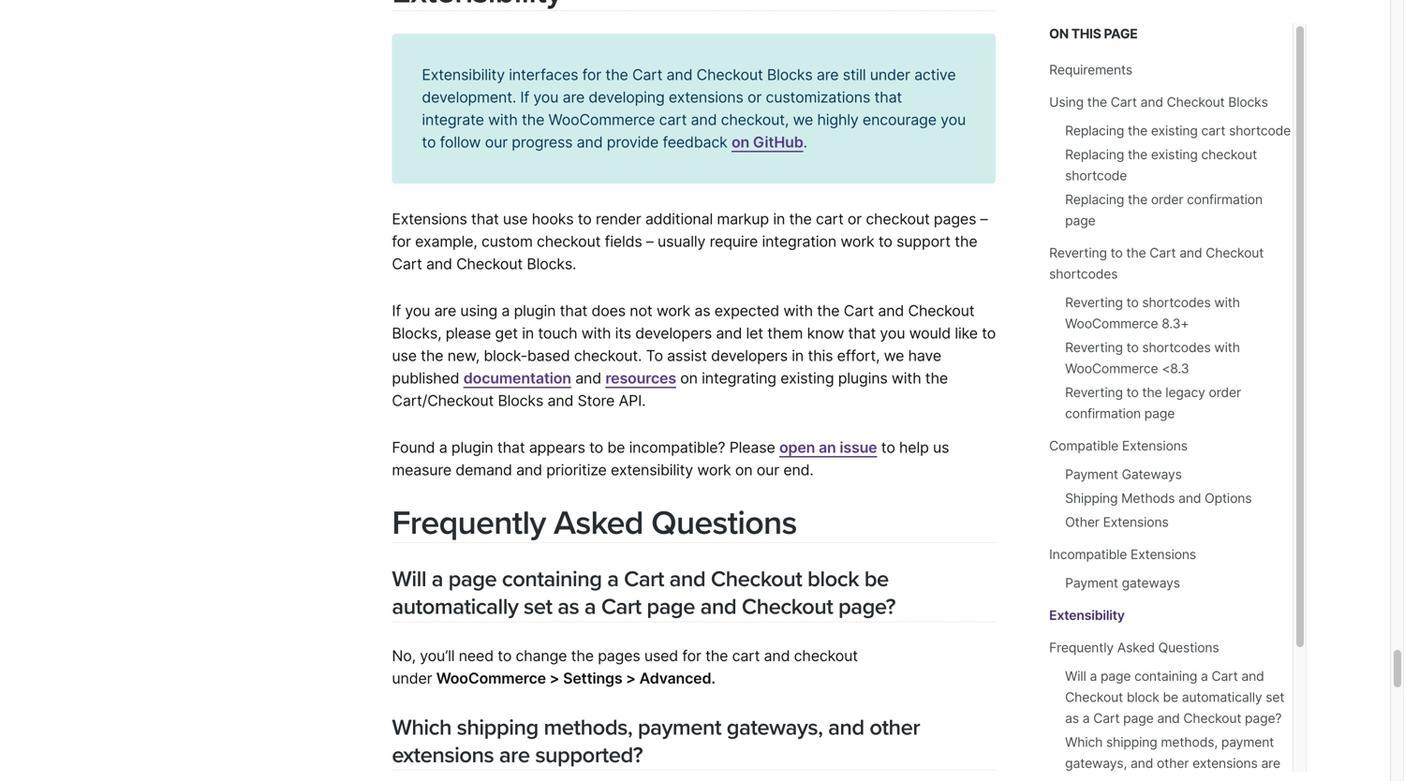 Task type: vqa. For each thing, say whether or not it's contained in the screenshot.


Task type: describe. For each thing, give the bounding box(es) containing it.
payment inside 'will a page containing a cart and checkout block be automatically set as a cart page and checkout page? which shipping methods, payment gateways, and other extensions are supported?'
[[1222, 735, 1275, 751]]

as for will a page containing a cart and checkout block be automatically set as a cart page and checkout page?
[[558, 594, 579, 621]]

existing for the
[[781, 369, 834, 387]]

a inside if you are using a plugin that does not work as expected with the cart and checkout blocks, please get in touch with its developers and let them know that you would like to use the new, block-based checkout. to assist developers in this effort, we have published
[[502, 302, 510, 320]]

expected
[[715, 302, 780, 320]]

will a page containing a cart and checkout block be automatically set as a cart page and checkout page? which shipping methods, payment gateways, and other extensions are supported?
[[1066, 669, 1285, 782]]

page inside the replacing the existing cart shortcode replacing the existing checkout shortcode replacing the order confirmation page
[[1066, 213, 1096, 229]]

example,
[[415, 232, 478, 251]]

if inside if you are using a plugin that does not work as expected with the cart and checkout blocks, please get in touch with its developers and let them know that you would like to use the new, block-based checkout. to assist developers in this effort, we have published
[[392, 302, 401, 320]]

custom
[[482, 232, 533, 251]]

order inside reverting to shortcodes with woocommerce 8.3+ reverting to shortcodes with woocommerce <8.3 reverting to the legacy order confirmation page
[[1209, 385, 1242, 401]]

0 vertical spatial will a page containing a cart and checkout block be automatically set as a cart page and checkout page? link
[[392, 566, 896, 621]]

work inside to help us measure demand and prioritize extensibility work on our end.
[[698, 461, 731, 479]]

the up developing
[[606, 66, 628, 84]]

incompatible
[[1050, 547, 1128, 563]]

customizations
[[766, 88, 871, 107]]

incompatible?
[[629, 438, 726, 457]]

extensions inside extensibility interfaces for the cart and checkout blocks are still under active development. if you are developing extensions or customizations that integrate with the woocommerce cart and checkout, we highly encourage you to follow our progress and provide feedback
[[669, 88, 744, 107]]

will for will a page containing a cart and checkout block be automatically set as a cart page and checkout page?
[[392, 566, 427, 593]]

extensibility link
[[1050, 608, 1125, 624]]

require
[[710, 232, 758, 251]]

reverting to the cart and checkout shortcodes
[[1050, 245, 1264, 282]]

to left support on the top right
[[879, 232, 893, 251]]

payment inside which shipping methods, payment gateways, and other extensions are supported?
[[638, 714, 722, 742]]

be for will a page containing a cart and checkout block be automatically set as a cart page and checkout page?
[[865, 566, 889, 593]]

1 horizontal spatial this
[[1072, 26, 1102, 42]]

or inside "extensions that use hooks to render additional markup in the cart or checkout pages – for example, custom checkout fields – usually require integration work to support the cart and checkout blocks."
[[848, 210, 862, 228]]

replacing the existing cart shortcode link
[[1066, 123, 1292, 139]]

payment gateways shipping methods and options other extensions
[[1066, 467, 1252, 530]]

2 vertical spatial shortcodes
[[1143, 340, 1211, 356]]

the right support on the top right
[[955, 232, 978, 251]]

encourage
[[863, 111, 937, 129]]

woocommerce inside extensibility interfaces for the cart and checkout blocks are still under active development. if you are developing extensions or customizations that integrate with the woocommerce cart and checkout, we highly encourage you to follow our progress and provide feedback
[[549, 111, 655, 129]]

cart inside no, you'll need to change the pages used for the cart and checkout under
[[733, 647, 760, 665]]

would
[[910, 324, 951, 342]]

still
[[843, 66, 866, 84]]

2 vertical spatial in
[[792, 347, 804, 365]]

integrating
[[702, 369, 777, 387]]

on for integrating
[[681, 369, 698, 387]]

pages
[[598, 647, 641, 665]]

1 replacing from the top
[[1066, 123, 1125, 139]]

and inside reverting to the cart and checkout shortcodes
[[1180, 245, 1203, 261]]

plugin inside if you are using a plugin that does not work as expected with the cart and checkout blocks, please get in touch with its developers and let them know that you would like to use the new, block-based checkout. to assist developers in this effort, we have published
[[514, 302, 556, 320]]

cart/checkout
[[392, 392, 494, 410]]

the up woocommerce > settings > advanced.
[[571, 647, 594, 665]]

to help us measure demand and prioritize extensibility work on our end.
[[392, 438, 950, 479]]

woocommerce up reverting to shortcodes with woocommerce <8.3 link
[[1066, 316, 1159, 332]]

0 horizontal spatial frequently asked questions link
[[392, 504, 797, 544]]

checkout inside reverting to the cart and checkout shortcodes
[[1206, 245, 1264, 261]]

checkout inside "extensions that use hooks to render additional markup in the cart or checkout pages – for example, custom checkout fields – usually require integration work to support the cart and checkout blocks."
[[456, 255, 523, 273]]

developing
[[589, 88, 665, 107]]

1 > from the left
[[550, 669, 560, 688]]

questions for rightmost frequently asked questions link
[[1159, 640, 1220, 656]]

requirements
[[1050, 62, 1133, 78]]

using
[[461, 302, 498, 320]]

cart inside extensibility interfaces for the cart and checkout blocks are still under active development. if you are developing extensions or customizations that integrate with the woocommerce cart and checkout, we highly encourage you to follow our progress and provide feedback
[[633, 66, 663, 84]]

gateways, inside 'will a page containing a cart and checkout block be automatically set as a cart page and checkout page? which shipping methods, payment gateways, and other extensions are supported?'
[[1066, 756, 1128, 772]]

no,
[[392, 647, 416, 665]]

to down reverting to the cart and checkout shortcodes link
[[1127, 295, 1139, 311]]

reverting to the cart and checkout shortcodes link
[[1050, 245, 1264, 282]]

frequently for rightmost frequently asked questions link
[[1050, 640, 1114, 656]]

we inside extensibility interfaces for the cart and checkout blocks are still under active development. if you are developing extensions or customizations that integrate with the woocommerce cart and checkout, we highly encourage you to follow our progress and provide feedback
[[793, 111, 814, 129]]

supported? inside which shipping methods, payment gateways, and other extensions are supported?
[[535, 742, 643, 769]]

the inside reverting to the cart and checkout shortcodes
[[1127, 245, 1147, 261]]

github
[[753, 133, 804, 152]]

the inside on integrating existing plugins with the cart/checkout blocks and store api.
[[926, 369, 948, 387]]

as for will a page containing a cart and checkout block be automatically set as a cart page and checkout page? which shipping methods, payment gateways, and other extensions are supported?
[[1066, 711, 1080, 727]]

confirmation inside the replacing the existing cart shortcode replacing the existing checkout shortcode replacing the order confirmation page
[[1187, 192, 1263, 208]]

compatible extensions
[[1050, 438, 1188, 454]]

0 horizontal spatial in
[[522, 324, 534, 342]]

markup
[[717, 210, 769, 228]]

and inside on integrating existing plugins with the cart/checkout blocks and store api.
[[548, 392, 574, 410]]

additional
[[646, 210, 713, 228]]

provide
[[607, 133, 659, 152]]

need
[[459, 647, 494, 665]]

extensibility for extensibility link
[[1050, 608, 1125, 624]]

order inside the replacing the existing cart shortcode replacing the existing checkout shortcode replacing the order confirmation page
[[1152, 192, 1184, 208]]

1 horizontal spatial frequently asked questions link
[[1050, 640, 1220, 656]]

that up effort,
[[849, 324, 876, 342]]

other extensions link
[[1066, 514, 1169, 530]]

blocks for the
[[498, 392, 544, 410]]

no, you'll need to change the pages used for the cart and checkout under
[[392, 647, 858, 688]]

progress
[[512, 133, 573, 152]]

using
[[1050, 94, 1084, 110]]

as inside if you are using a plugin that does not work as expected with the cart and checkout blocks, please get in touch with its developers and let them know that you would like to use the new, block-based checkout. to assist developers in this effort, we have published
[[695, 302, 711, 320]]

gateways, inside which shipping methods, payment gateways, and other extensions are supported?
[[727, 714, 823, 742]]

payment gateways link
[[1066, 575, 1181, 591]]

on
[[1050, 26, 1069, 42]]

3 replacing from the top
[[1066, 192, 1125, 208]]

development.
[[422, 88, 516, 107]]

automatically for will a page containing a cart and checkout block be automatically set as a cart page and checkout page? which shipping methods, payment gateways, and other extensions are supported?
[[1182, 690, 1263, 706]]

this inside if you are using a plugin that does not work as expected with the cart and checkout blocks, please get in touch with its developers and let them know that you would like to use the new, block-based checkout. to assist developers in this effort, we have published
[[808, 347, 833, 365]]

1 vertical spatial will a page containing a cart and checkout block be automatically set as a cart page and checkout page? link
[[1066, 669, 1285, 727]]

to inside reverting to the cart and checkout shortcodes
[[1111, 245, 1123, 261]]

be for will a page containing a cart and checkout block be automatically set as a cart page and checkout page? which shipping methods, payment gateways, and other extensions are supported?
[[1163, 690, 1179, 706]]

you up blocks,
[[405, 302, 430, 320]]

under inside no, you'll need to change the pages used for the cart and checkout under
[[392, 669, 432, 688]]

the up know
[[817, 302, 840, 320]]

block for will a page containing a cart and checkout block be automatically set as a cart page and checkout page?
[[808, 566, 859, 593]]

set for will a page containing a cart and checkout block be automatically set as a cart page and checkout page? which shipping methods, payment gateways, and other extensions are supported?
[[1266, 690, 1285, 706]]

highly
[[818, 111, 859, 129]]

that up demand
[[498, 438, 525, 457]]

follow
[[440, 133, 481, 152]]

1 horizontal spatial which shipping methods, payment gateways, and other extensions are supported? link
[[1066, 735, 1281, 782]]

us
[[933, 438, 950, 457]]

1 vertical spatial shortcode
[[1066, 168, 1128, 184]]

which inside 'will a page containing a cart and checkout block be automatically set as a cart page and checkout page? which shipping methods, payment gateways, and other extensions are supported?'
[[1066, 735, 1103, 751]]

1 vertical spatial plugin
[[452, 438, 493, 457]]

page? for will a page containing a cart and checkout block be automatically set as a cart page and checkout page?
[[839, 594, 896, 621]]

hooks
[[532, 210, 574, 228]]

0 horizontal spatial which shipping methods, payment gateways, and other extensions are supported? link
[[392, 714, 920, 769]]

0 vertical spatial developers
[[636, 324, 712, 342]]

<8.3
[[1162, 361, 1190, 377]]

1 horizontal spatial shortcode
[[1230, 123, 1292, 139]]

the right using
[[1088, 94, 1108, 110]]

and inside "extensions that use hooks to render additional markup in the cart or checkout pages – for example, custom checkout fields – usually require integration work to support the cart and checkout blocks."
[[426, 255, 452, 273]]

documentation link
[[464, 369, 572, 387]]

its
[[615, 324, 632, 342]]

to down reverting to shortcodes with woocommerce <8.3 link
[[1127, 385, 1139, 401]]

the up progress
[[522, 111, 545, 129]]

blocks,
[[392, 324, 442, 342]]

incompatible extensions
[[1050, 547, 1197, 563]]

questions for the leftmost frequently asked questions link
[[652, 504, 797, 544]]

reverting to shortcodes with woocommerce 8.3+ reverting to shortcodes with woocommerce <8.3 reverting to the legacy order confirmation page
[[1066, 295, 1242, 422]]

1 vertical spatial existing
[[1152, 147, 1198, 163]]

on github .
[[732, 133, 808, 152]]

render
[[596, 210, 641, 228]]

does
[[592, 302, 626, 320]]

cart inside "extensions that use hooks to render additional markup in the cart or checkout pages – for example, custom checkout fields – usually require integration work to support the cart and checkout blocks."
[[392, 255, 422, 273]]

extensibility interfaces for the cart and checkout blocks are still under active development. if you are developing extensions or customizations that integrate with the woocommerce cart and checkout, we highly encourage you to follow our progress and provide feedback
[[422, 66, 966, 152]]

on github link
[[732, 133, 804, 152]]

methods, inside 'will a page containing a cart and checkout block be automatically set as a cart page and checkout page? which shipping methods, payment gateways, and other extensions are supported?'
[[1161, 735, 1218, 751]]

shortcodes inside reverting to the cart and checkout shortcodes
[[1050, 266, 1118, 282]]

.
[[804, 133, 808, 152]]

which inside which shipping methods, payment gateways, and other extensions are supported?
[[392, 714, 452, 742]]

usually
[[658, 232, 706, 251]]

payment for payment gateways shipping methods and options other extensions
[[1066, 467, 1119, 483]]

legacy
[[1166, 385, 1206, 401]]

options
[[1205, 491, 1252, 507]]

found a plugin that appears to be incompatible? please open an issue
[[392, 438, 878, 457]]

that up 'touch'
[[560, 302, 588, 320]]

please
[[730, 438, 776, 457]]

with inside on integrating existing plugins with the cart/checkout blocks and store api.
[[892, 369, 922, 387]]

0 vertical spatial –
[[981, 210, 988, 228]]

if inside extensibility interfaces for the cart and checkout blocks are still under active development. if you are developing extensions or customizations that integrate with the woocommerce cart and checkout, we highly encourage you to follow our progress and provide feedback
[[520, 88, 530, 107]]

are inside which shipping methods, payment gateways, and other extensions are supported?
[[499, 742, 530, 769]]

to inside to help us measure demand and prioritize extensibility work on our end.
[[882, 438, 896, 457]]

found
[[392, 438, 435, 457]]

the down the using the cart and checkout blocks
[[1128, 123, 1148, 139]]

compatible
[[1050, 438, 1119, 454]]

new,
[[448, 347, 480, 365]]

checkout pages
[[866, 210, 977, 228]]

prioritize
[[547, 461, 607, 479]]

store
[[578, 392, 615, 410]]

demand
[[456, 461, 512, 479]]

use inside if you are using a plugin that does not work as expected with the cart and checkout blocks, please get in touch with its developers and let them know that you would like to use the new, block-based checkout. to assist developers in this effort, we have published
[[392, 347, 417, 365]]

replacing the existing checkout shortcode link
[[1066, 147, 1258, 184]]

on for github
[[732, 133, 750, 152]]

checkout inside the replacing the existing cart shortcode replacing the existing checkout shortcode replacing the order confirmation page
[[1202, 147, 1258, 163]]

compatible extensions link
[[1050, 438, 1188, 454]]

cart inside reverting to the cart and checkout shortcodes
[[1150, 245, 1177, 261]]

or inside extensibility interfaces for the cart and checkout blocks are still under active development. if you are developing extensions or customizations that integrate with the woocommerce cart and checkout, we highly encourage you to follow our progress and provide feedback
[[748, 88, 762, 107]]

to inside extensibility interfaces for the cart and checkout blocks are still under active development. if you are developing extensions or customizations that integrate with the woocommerce cart and checkout, we highly encourage you to follow our progress and provide feedback
[[422, 133, 436, 152]]

open an issue link
[[780, 438, 878, 457]]

using the cart and checkout blocks link
[[1050, 94, 1269, 110]]

the up published at the left of the page
[[421, 347, 444, 365]]

automatically for will a page containing a cart and checkout block be automatically set as a cart page and checkout page?
[[392, 594, 519, 621]]

change
[[516, 647, 567, 665]]

frequently asked questions for the leftmost frequently asked questions link
[[392, 504, 797, 544]]

you'll
[[420, 647, 455, 665]]

use inside "extensions that use hooks to render additional markup in the cart or checkout pages – for example, custom checkout fields – usually require integration work to support the cart and checkout blocks."
[[503, 210, 528, 228]]

cart inside extensibility interfaces for the cart and checkout blocks are still under active development. if you are developing extensions or customizations that integrate with the woocommerce cart and checkout, we highly encourage you to follow our progress and provide feedback
[[659, 111, 687, 129]]

methods, inside which shipping methods, payment gateways, and other extensions are supported?
[[544, 714, 633, 742]]

extensions inside which shipping methods, payment gateways, and other extensions are supported?
[[392, 742, 494, 769]]

you down active
[[941, 111, 966, 129]]

on inside to help us measure demand and prioritize extensibility work on our end.
[[736, 461, 753, 479]]

we inside if you are using a plugin that does not work as expected with the cart and checkout blocks, please get in touch with its developers and let them know that you would like to use the new, block-based checkout. to assist developers in this effort, we have published
[[884, 347, 905, 365]]

0 horizontal spatial be
[[608, 438, 625, 457]]

resources
[[606, 369, 677, 387]]

and inside to help us measure demand and prioritize extensibility work on our end.
[[516, 461, 543, 479]]

extensibility for extensibility interfaces for the cart and checkout blocks are still under active development. if you are developing extensions or customizations that integrate with the woocommerce cart and checkout, we highly encourage you to follow our progress and provide feedback
[[422, 66, 505, 84]]

0 horizontal spatial –
[[646, 232, 654, 251]]

woocommerce > settings > advanced.
[[436, 669, 716, 688]]

integration
[[762, 232, 837, 251]]



Task type: locate. For each thing, give the bounding box(es) containing it.
published
[[392, 369, 460, 387]]

shipping
[[1066, 491, 1118, 507]]

1 horizontal spatial containing
[[1135, 669, 1198, 685]]

which shipping methods, payment gateways, and other extensions are supported?
[[392, 714, 920, 769]]

automatically inside will a page containing a cart and checkout block be automatically set as a cart page and checkout page?
[[392, 594, 519, 621]]

that inside "extensions that use hooks to render additional markup in the cart or checkout pages – for example, custom checkout fields – usually require integration work to support the cart and checkout blocks."
[[471, 210, 499, 228]]

1 horizontal spatial in
[[773, 210, 785, 228]]

block for will a page containing a cart and checkout block be automatically set as a cart page and checkout page? which shipping methods, payment gateways, and other extensions are supported?
[[1127, 690, 1160, 706]]

automatically
[[392, 594, 519, 621], [1182, 690, 1263, 706]]

1 vertical spatial blocks
[[1229, 94, 1269, 110]]

which shipping methods, payment gateways, and other extensions are supported? link
[[392, 714, 920, 769], [1066, 735, 1281, 782]]

1 vertical spatial frequently asked questions link
[[1050, 640, 1220, 656]]

checkout
[[1202, 147, 1258, 163], [537, 232, 601, 251], [794, 647, 858, 665]]

cart inside "extensions that use hooks to render additional markup in the cart or checkout pages – for example, custom checkout fields – usually require integration work to support the cart and checkout blocks."
[[816, 210, 844, 228]]

existing down the "replacing the existing cart shortcode" link
[[1152, 147, 1198, 163]]

questions
[[652, 504, 797, 544], [1159, 640, 1220, 656]]

in inside "extensions that use hooks to render additional markup in the cart or checkout pages – for example, custom checkout fields – usually require integration work to support the cart and checkout blocks."
[[773, 210, 785, 228]]

asked
[[554, 504, 644, 544], [1118, 640, 1155, 656]]

cart down using the cart and checkout blocks "link"
[[1202, 123, 1226, 139]]

1 vertical spatial frequently
[[1050, 640, 1114, 656]]

in up integration
[[773, 210, 785, 228]]

1 horizontal spatial set
[[1266, 690, 1285, 706]]

developers down let
[[711, 347, 788, 365]]

containing for will a page containing a cart and checkout block be automatically set as a cart page and checkout page?
[[502, 566, 602, 593]]

to
[[646, 347, 663, 365]]

1 horizontal spatial use
[[503, 210, 528, 228]]

0 horizontal spatial automatically
[[392, 594, 519, 621]]

settings
[[563, 669, 623, 688]]

1 vertical spatial checkout
[[537, 232, 601, 251]]

if up blocks,
[[392, 302, 401, 320]]

1 horizontal spatial payment
[[1222, 735, 1275, 751]]

blocks.
[[527, 255, 577, 273]]

on down checkout, at the top right of the page
[[732, 133, 750, 152]]

0 vertical spatial automatically
[[392, 594, 519, 621]]

used
[[645, 647, 679, 665]]

0 vertical spatial frequently asked questions link
[[392, 504, 797, 544]]

them
[[768, 324, 803, 342]]

work right integration
[[841, 232, 875, 251]]

confirmation up compatible extensions
[[1066, 406, 1141, 422]]

to right like
[[982, 324, 996, 342]]

0 vertical spatial supported?
[[535, 742, 643, 769]]

work inside if you are using a plugin that does not work as expected with the cart and checkout blocks, please get in touch with its developers and let them know that you would like to use the new, block-based checkout. to assist developers in this effort, we have published
[[657, 302, 691, 320]]

2 replacing from the top
[[1066, 147, 1125, 163]]

questions down the please
[[652, 504, 797, 544]]

to left follow
[[422, 133, 436, 152]]

1 vertical spatial shortcodes
[[1143, 295, 1211, 311]]

0 vertical spatial will
[[392, 566, 427, 593]]

0 horizontal spatial our
[[485, 133, 508, 152]]

under
[[870, 66, 911, 84], [392, 669, 432, 688]]

1 vertical spatial we
[[884, 347, 905, 365]]

under inside extensibility interfaces for the cart and checkout blocks are still under active development. if you are developing extensions or customizations that integrate with the woocommerce cart and checkout, we highly encourage you to follow our progress and provide feedback
[[870, 66, 911, 84]]

0 vertical spatial replacing
[[1066, 123, 1125, 139]]

cart right used
[[733, 647, 760, 665]]

checkout inside "extensions that use hooks to render additional markup in the cart or checkout pages – for example, custom checkout fields – usually require integration work to support the cart and checkout blocks."
[[537, 232, 601, 251]]

0 horizontal spatial asked
[[554, 504, 644, 544]]

integrate
[[422, 111, 484, 129]]

plugin up 'touch'
[[514, 302, 556, 320]]

2 payment from the top
[[1066, 575, 1119, 591]]

methods
[[1122, 491, 1176, 507]]

to down reverting to shortcodes with woocommerce 8.3+ link
[[1127, 340, 1139, 356]]

shortcodes up 8.3+
[[1143, 295, 1211, 311]]

0 vertical spatial frequently asked questions
[[392, 504, 797, 544]]

cart up integration
[[816, 210, 844, 228]]

the down replacing the existing checkout shortcode link
[[1128, 192, 1148, 208]]

on this page
[[1050, 26, 1138, 42]]

to inside if you are using a plugin that does not work as expected with the cart and checkout blocks, please get in touch with its developers and let them know that you would like to use the new, block-based checkout. to assist developers in this effort, we have published
[[982, 324, 996, 342]]

1 vertical spatial in
[[522, 324, 534, 342]]

shipping inside 'will a page containing a cart and checkout block be automatically set as a cart page and checkout page? which shipping methods, payment gateways, and other extensions are supported?'
[[1107, 735, 1158, 751]]

set inside 'will a page containing a cart and checkout block be automatically set as a cart page and checkout page? which shipping methods, payment gateways, and other extensions are supported?'
[[1266, 690, 1285, 706]]

1 horizontal spatial will
[[1066, 669, 1087, 685]]

existing down know
[[781, 369, 834, 387]]

1 horizontal spatial gateways,
[[1066, 756, 1128, 772]]

cart up feedback
[[659, 111, 687, 129]]

extensibility inside extensibility interfaces for the cart and checkout blocks are still under active development. if you are developing extensions or customizations that integrate with the woocommerce cart and checkout, we highly encourage you to follow our progress and provide feedback
[[422, 66, 505, 84]]

get
[[495, 324, 518, 342]]

1 horizontal spatial as
[[695, 302, 711, 320]]

and
[[667, 66, 693, 84], [1141, 94, 1164, 110], [691, 111, 717, 129], [577, 133, 603, 152], [1180, 245, 1203, 261], [426, 255, 452, 273], [878, 302, 904, 320], [716, 324, 742, 342], [576, 369, 602, 387], [548, 392, 574, 410], [516, 461, 543, 479], [1179, 491, 1202, 507], [670, 566, 706, 593], [701, 594, 737, 621], [764, 647, 790, 665], [1242, 669, 1265, 685], [1158, 711, 1180, 727], [829, 714, 865, 742], [1131, 756, 1154, 772]]

2 vertical spatial replacing
[[1066, 192, 1125, 208]]

a
[[502, 302, 510, 320], [439, 438, 448, 457], [432, 566, 443, 593], [607, 566, 619, 593], [585, 594, 596, 621], [1090, 669, 1098, 685], [1201, 669, 1209, 685], [1083, 711, 1090, 727]]

checkout inside extensibility interfaces for the cart and checkout blocks are still under active development. if you are developing extensions or customizations that integrate with the woocommerce cart and checkout, we highly encourage you to follow our progress and provide feedback
[[697, 66, 763, 84]]

this right on
[[1072, 26, 1102, 42]]

requirements link
[[1050, 62, 1133, 78]]

2 vertical spatial checkout
[[794, 647, 858, 665]]

the down the "replacing the existing cart shortcode" link
[[1128, 147, 1148, 163]]

1 horizontal spatial page?
[[1245, 711, 1282, 727]]

if you are using a plugin that does not work as expected with the cart and checkout blocks, please get in touch with its developers and let them know that you would like to use the new, block-based checkout. to assist developers in this effort, we have published
[[392, 302, 996, 387]]

0 horizontal spatial for
[[392, 232, 411, 251]]

work down incompatible?
[[698, 461, 731, 479]]

> down pages
[[626, 669, 636, 688]]

0 horizontal spatial blocks
[[498, 392, 544, 410]]

on down the please
[[736, 461, 753, 479]]

existing inside on integrating existing plugins with the cart/checkout blocks and store api.
[[781, 369, 834, 387]]

shipping inside which shipping methods, payment gateways, and other extensions are supported?
[[457, 714, 539, 742]]

other inside which shipping methods, payment gateways, and other extensions are supported?
[[870, 714, 920, 742]]

0 vertical spatial gateways,
[[727, 714, 823, 742]]

the inside reverting to shortcodes with woocommerce 8.3+ reverting to shortcodes with woocommerce <8.3 reverting to the legacy order confirmation page
[[1143, 385, 1163, 401]]

assist
[[667, 347, 707, 365]]

and inside payment gateways shipping methods and options other extensions
[[1179, 491, 1202, 507]]

for up advanced.
[[683, 647, 702, 665]]

shortcodes up "<8.3"
[[1143, 340, 1211, 356]]

blocks
[[767, 66, 813, 84], [1229, 94, 1269, 110], [498, 392, 544, 410]]

or
[[748, 88, 762, 107], [848, 210, 862, 228]]

1 horizontal spatial asked
[[1118, 640, 1155, 656]]

on integrating existing plugins with the cart/checkout blocks and store api.
[[392, 369, 948, 410]]

to right need
[[498, 647, 512, 665]]

asked down extensibility link
[[1118, 640, 1155, 656]]

which
[[392, 714, 452, 742], [1066, 735, 1103, 751]]

1 horizontal spatial we
[[884, 347, 905, 365]]

use down blocks,
[[392, 347, 417, 365]]

> down change
[[550, 669, 560, 688]]

0 horizontal spatial which
[[392, 714, 452, 742]]

2 horizontal spatial for
[[683, 647, 702, 665]]

1 vertical spatial be
[[865, 566, 889, 593]]

use
[[503, 210, 528, 228], [392, 347, 417, 365]]

1 horizontal spatial be
[[865, 566, 889, 593]]

as inside will a page containing a cart and checkout block be automatically set as a cart page and checkout page?
[[558, 594, 579, 621]]

extensions inside "extensions that use hooks to render additional markup in the cart or checkout pages – for example, custom checkout fields – usually require integration work to support the cart and checkout blocks."
[[392, 210, 467, 228]]

frequently down demand
[[392, 504, 546, 544]]

– right fields
[[646, 232, 654, 251]]

0 vertical spatial in
[[773, 210, 785, 228]]

order down replacing the existing checkout shortcode link
[[1152, 192, 1184, 208]]

0 vertical spatial frequently
[[392, 504, 546, 544]]

we up the '.'
[[793, 111, 814, 129]]

the up integration
[[789, 210, 812, 228]]

feedback
[[663, 133, 728, 152]]

blocks up customizations
[[767, 66, 813, 84]]

existing for replacing
[[1152, 123, 1198, 139]]

1 vertical spatial frequently asked questions
[[1050, 640, 1220, 656]]

0 vertical spatial checkout
[[1202, 147, 1258, 163]]

payment down incompatible
[[1066, 575, 1119, 591]]

payment gateways link
[[1066, 467, 1182, 483]]

we left have
[[884, 347, 905, 365]]

we
[[793, 111, 814, 129], [884, 347, 905, 365]]

1 vertical spatial containing
[[1135, 669, 1198, 685]]

on down assist
[[681, 369, 698, 387]]

containing for will a page containing a cart and checkout block be automatically set as a cart page and checkout page? which shipping methods, payment gateways, and other extensions are supported?
[[1135, 669, 1198, 685]]

page? for will a page containing a cart and checkout block be automatically set as a cart page and checkout page? which shipping methods, payment gateways, and other extensions are supported?
[[1245, 711, 1282, 727]]

and inside which shipping methods, payment gateways, and other extensions are supported?
[[829, 714, 865, 742]]

1 vertical spatial on
[[681, 369, 698, 387]]

active
[[915, 66, 956, 84]]

2 vertical spatial on
[[736, 461, 753, 479]]

0 horizontal spatial we
[[793, 111, 814, 129]]

as inside 'will a page containing a cart and checkout block be automatically set as a cart page and checkout page? which shipping methods, payment gateways, and other extensions are supported?'
[[1066, 711, 1080, 727]]

0 vertical spatial plugin
[[514, 302, 556, 320]]

order
[[1152, 192, 1184, 208], [1209, 385, 1242, 401]]

gateways
[[1122, 467, 1182, 483]]

please
[[446, 324, 491, 342]]

extensions inside payment gateways shipping methods and options other extensions
[[1104, 514, 1169, 530]]

1 vertical spatial other
[[1157, 756, 1190, 772]]

our down the please
[[757, 461, 780, 479]]

set inside will a page containing a cart and checkout block be automatically set as a cart page and checkout page?
[[524, 594, 553, 621]]

reverting inside reverting to the cart and checkout shortcodes
[[1050, 245, 1108, 261]]

cart inside the replacing the existing cart shortcode replacing the existing checkout shortcode replacing the order confirmation page
[[1202, 123, 1226, 139]]

let
[[746, 324, 764, 342]]

shortcode
[[1230, 123, 1292, 139], [1066, 168, 1128, 184]]

2 horizontal spatial extensions
[[1193, 756, 1258, 772]]

0 vertical spatial existing
[[1152, 123, 1198, 139]]

existing down using the cart and checkout blocks "link"
[[1152, 123, 1198, 139]]

order right legacy
[[1209, 385, 1242, 401]]

0 vertical spatial order
[[1152, 192, 1184, 208]]

1 vertical spatial page?
[[1245, 711, 1282, 727]]

gateways
[[1122, 575, 1181, 591]]

checkout inside no, you'll need to change the pages used for the cart and checkout under
[[794, 647, 858, 665]]

blocks for and
[[767, 66, 813, 84]]

as
[[695, 302, 711, 320], [558, 594, 579, 621], [1066, 711, 1080, 727]]

– right checkout pages
[[981, 210, 988, 228]]

asked for rightmost frequently asked questions link
[[1118, 640, 1155, 656]]

0 horizontal spatial use
[[392, 347, 417, 365]]

touch
[[538, 324, 578, 342]]

shipping methods and options link
[[1066, 491, 1252, 507]]

will for will a page containing a cart and checkout block be automatically set as a cart page and checkout page? which shipping methods, payment gateways, and other extensions are supported?
[[1066, 669, 1087, 685]]

with inside extensibility interfaces for the cart and checkout blocks are still under active development. if you are developing extensions or customizations that integrate with the woocommerce cart and checkout, we highly encourage you to follow our progress and provide feedback
[[488, 111, 518, 129]]

end.
[[784, 461, 814, 479]]

1 horizontal spatial –
[[981, 210, 988, 228]]

fields
[[605, 232, 642, 251]]

1 vertical spatial replacing
[[1066, 147, 1125, 163]]

blocks inside on integrating existing plugins with the cart/checkout blocks and store api.
[[498, 392, 544, 410]]

interfaces
[[509, 66, 579, 84]]

containing inside will a page containing a cart and checkout block be automatically set as a cart page and checkout page?
[[502, 566, 602, 593]]

automatically inside 'will a page containing a cart and checkout block be automatically set as a cart page and checkout page? which shipping methods, payment gateways, and other extensions are supported?'
[[1182, 690, 1263, 706]]

0 vertical spatial questions
[[652, 504, 797, 544]]

1 vertical spatial will
[[1066, 669, 1087, 685]]

payment up shipping
[[1066, 467, 1119, 483]]

set for will a page containing a cart and checkout block be automatically set as a cart page and checkout page?
[[524, 594, 553, 621]]

support
[[897, 232, 951, 251]]

payment
[[638, 714, 722, 742], [1222, 735, 1275, 751]]

under right still
[[870, 66, 911, 84]]

2 vertical spatial as
[[1066, 711, 1080, 727]]

developers up assist
[[636, 324, 712, 342]]

confirmation down replacing the existing checkout shortcode link
[[1187, 192, 1263, 208]]

or left checkout pages
[[848, 210, 862, 228]]

1 vertical spatial supported?
[[1066, 777, 1135, 782]]

use up "custom"
[[503, 210, 528, 228]]

1 horizontal spatial for
[[583, 66, 602, 84]]

our right follow
[[485, 133, 508, 152]]

to up "prioritize"
[[590, 438, 604, 457]]

other inside 'will a page containing a cart and checkout block be automatically set as a cart page and checkout page? which shipping methods, payment gateways, and other extensions are supported?'
[[1157, 756, 1190, 772]]

blocks inside extensibility interfaces for the cart and checkout blocks are still under active development. if you are developing extensions or customizations that integrate with the woocommerce cart and checkout, we highly encourage you to follow our progress and provide feedback
[[767, 66, 813, 84]]

advanced.
[[640, 669, 716, 688]]

or up checkout, at the top right of the page
[[748, 88, 762, 107]]

0 vertical spatial other
[[870, 714, 920, 742]]

asked for the leftmost frequently asked questions link
[[554, 504, 644, 544]]

1 vertical spatial use
[[392, 347, 417, 365]]

other
[[870, 714, 920, 742], [1157, 756, 1190, 772]]

1 vertical spatial under
[[392, 669, 432, 688]]

8.3+
[[1162, 316, 1190, 332]]

to down "replacing the order confirmation page" link
[[1111, 245, 1123, 261]]

extensibility up development.
[[422, 66, 505, 84]]

this down know
[[808, 347, 833, 365]]

will inside 'will a page containing a cart and checkout block be automatically set as a cart page and checkout page? which shipping methods, payment gateways, and other extensions are supported?'
[[1066, 669, 1087, 685]]

cart inside if you are using a plugin that does not work as expected with the cart and checkout blocks, please get in touch with its developers and let them know that you would like to use the new, block-based checkout. to assist developers in this effort, we have published
[[844, 302, 874, 320]]

1 vertical spatial block
[[1127, 690, 1160, 706]]

based
[[527, 347, 570, 365]]

questions down gateways
[[1159, 640, 1220, 656]]

1 vertical spatial payment
[[1066, 575, 1119, 591]]

supported? inside 'will a page containing a cart and checkout block be automatically set as a cart page and checkout page? which shipping methods, payment gateways, and other extensions are supported?'
[[1066, 777, 1135, 782]]

know
[[807, 324, 845, 342]]

cart
[[633, 66, 663, 84], [1111, 94, 1138, 110], [1150, 245, 1177, 261], [392, 255, 422, 273], [844, 302, 874, 320], [624, 566, 664, 593], [601, 594, 642, 621], [1212, 669, 1239, 685], [1094, 711, 1120, 727]]

0 vertical spatial asked
[[554, 504, 644, 544]]

0 vertical spatial as
[[695, 302, 711, 320]]

0 horizontal spatial shortcode
[[1066, 168, 1128, 184]]

1 horizontal spatial will a page containing a cart and checkout block be automatically set as a cart page and checkout page? link
[[1066, 669, 1285, 727]]

open
[[780, 438, 816, 457]]

replacing the existing cart shortcode replacing the existing checkout shortcode replacing the order confirmation page
[[1066, 123, 1292, 229]]

if down 'interfaces'
[[520, 88, 530, 107]]

1 vertical spatial extensibility
[[1050, 608, 1125, 624]]

2 vertical spatial for
[[683, 647, 702, 665]]

you down 'interfaces'
[[534, 88, 559, 107]]

for inside "extensions that use hooks to render additional markup in the cart or checkout pages – for example, custom checkout fields – usually require integration work to support the cart and checkout blocks."
[[392, 232, 411, 251]]

page? inside will a page containing a cart and checkout block be automatically set as a cart page and checkout page?
[[839, 594, 896, 621]]

frequently asked questions for rightmost frequently asked questions link
[[1050, 640, 1220, 656]]

0 horizontal spatial gateways,
[[727, 714, 823, 742]]

the down "replacing the order confirmation page" link
[[1127, 245, 1147, 261]]

1 vertical spatial or
[[848, 210, 862, 228]]

replacing the order confirmation page link
[[1066, 192, 1263, 229]]

frequently asked questions down extensibility link
[[1050, 640, 1220, 656]]

will up no, at the left bottom of page
[[392, 566, 427, 593]]

1 vertical spatial questions
[[1159, 640, 1220, 656]]

frequently asked questions down "prioritize"
[[392, 504, 797, 544]]

shortcodes up reverting to shortcodes with woocommerce 8.3+ link
[[1050, 266, 1118, 282]]

0 horizontal spatial checkout
[[537, 232, 601, 251]]

to left help
[[882, 438, 896, 457]]

that up "custom"
[[471, 210, 499, 228]]

extensions inside 'will a page containing a cart and checkout block be automatically set as a cart page and checkout page? which shipping methods, payment gateways, and other extensions are supported?'
[[1193, 756, 1258, 772]]

2 horizontal spatial as
[[1066, 711, 1080, 727]]

the left legacy
[[1143, 385, 1163, 401]]

0 horizontal spatial frequently asked questions
[[392, 504, 797, 544]]

asked down "prioritize"
[[554, 504, 644, 544]]

2 > from the left
[[626, 669, 636, 688]]

not
[[630, 302, 653, 320]]

to inside no, you'll need to change the pages used for the cart and checkout under
[[498, 647, 512, 665]]

for inside no, you'll need to change the pages used for the cart and checkout under
[[683, 647, 702, 665]]

woocommerce up reverting to the legacy order confirmation page link
[[1066, 361, 1159, 377]]

you left would
[[880, 324, 906, 342]]

documentation
[[464, 369, 572, 387]]

work inside "extensions that use hooks to render additional markup in the cart or checkout pages – for example, custom checkout fields – usually require integration work to support the cart and checkout blocks."
[[841, 232, 875, 251]]

plugin up demand
[[452, 438, 493, 457]]

1 vertical spatial developers
[[711, 347, 788, 365]]

are
[[817, 66, 839, 84], [563, 88, 585, 107], [434, 302, 456, 320], [499, 742, 530, 769], [1262, 756, 1281, 772]]

frequently down extensibility link
[[1050, 640, 1114, 656]]

0 vertical spatial if
[[520, 88, 530, 107]]

checkout.
[[574, 347, 642, 365]]

1 payment from the top
[[1066, 467, 1119, 483]]

on inside on integrating existing plugins with the cart/checkout blocks and store api.
[[681, 369, 698, 387]]

confirmation inside reverting to shortcodes with woocommerce 8.3+ reverting to shortcodes with woocommerce <8.3 reverting to the legacy order confirmation page
[[1066, 406, 1141, 422]]

are inside if you are using a plugin that does not work as expected with the cart and checkout blocks, please get in touch with its developers and let them know that you would like to use the new, block-based checkout. to assist developers in this effort, we have published
[[434, 302, 456, 320]]

be inside will a page containing a cart and checkout block be automatically set as a cart page and checkout page?
[[865, 566, 889, 593]]

1 horizontal spatial frequently asked questions
[[1050, 640, 1220, 656]]

containing inside 'will a page containing a cart and checkout block be automatically set as a cart page and checkout page? which shipping methods, payment gateways, and other extensions are supported?'
[[1135, 669, 1198, 685]]

1 horizontal spatial checkout
[[794, 647, 858, 665]]

1 horizontal spatial frequently
[[1050, 640, 1114, 656]]

block inside 'will a page containing a cart and checkout block be automatically set as a cart page and checkout page? which shipping methods, payment gateways, and other extensions are supported?'
[[1127, 690, 1160, 706]]

woocommerce down need
[[436, 669, 546, 688]]

and inside no, you'll need to change the pages used for the cart and checkout under
[[764, 647, 790, 665]]

extensibility down payment gateways
[[1050, 608, 1125, 624]]

our inside extensibility interfaces for the cart and checkout blocks are still under active development. if you are developing extensions or customizations that integrate with the woocommerce cart and checkout, we highly encourage you to follow our progress and provide feedback
[[485, 133, 508, 152]]

under down no, at the left bottom of page
[[392, 669, 432, 688]]

0 vertical spatial use
[[503, 210, 528, 228]]

in down them
[[792, 347, 804, 365]]

are inside 'will a page containing a cart and checkout block be automatically set as a cart page and checkout page? which shipping methods, payment gateways, and other extensions are supported?'
[[1262, 756, 1281, 772]]

the down have
[[926, 369, 948, 387]]

to right hooks
[[578, 210, 592, 228]]

our
[[485, 133, 508, 152], [757, 461, 780, 479]]

payment for payment gateways
[[1066, 575, 1119, 591]]

frequently
[[392, 504, 546, 544], [1050, 640, 1114, 656]]

0 horizontal spatial block
[[808, 566, 859, 593]]

2 horizontal spatial checkout
[[1202, 147, 1258, 163]]

2 vertical spatial work
[[698, 461, 731, 479]]

in right get
[[522, 324, 534, 342]]

checkout inside if you are using a plugin that does not work as expected with the cart and checkout blocks, please get in touch with its developers and let them know that you would like to use the new, block-based checkout. to assist developers in this effort, we have published
[[909, 302, 975, 320]]

page? inside 'will a page containing a cart and checkout block be automatically set as a cart page and checkout page? which shipping methods, payment gateways, and other extensions are supported?'
[[1245, 711, 1282, 727]]

0 horizontal spatial >
[[550, 669, 560, 688]]

work
[[841, 232, 875, 251], [657, 302, 691, 320], [698, 461, 731, 479]]

checkout,
[[721, 111, 789, 129]]

woocommerce down developing
[[549, 111, 655, 129]]

1 vertical spatial set
[[1266, 690, 1285, 706]]

frequently asked questions link down "prioritize"
[[392, 504, 797, 544]]

that inside extensibility interfaces for the cart and checkout blocks are still under active development. if you are developing extensions or customizations that integrate with the woocommerce cart and checkout, we highly encourage you to follow our progress and provide feedback
[[875, 88, 903, 107]]

page
[[1104, 26, 1138, 42], [1066, 213, 1096, 229], [1145, 406, 1175, 422], [449, 566, 497, 593], [647, 594, 695, 621], [1101, 669, 1131, 685], [1124, 711, 1154, 727]]

blocks up the "replacing the existing cart shortcode" link
[[1229, 94, 1269, 110]]

block-
[[484, 347, 527, 365]]

our inside to help us measure demand and prioritize extensibility work on our end.
[[757, 461, 780, 479]]

will inside will a page containing a cart and checkout block be automatically set as a cart page and checkout page?
[[392, 566, 427, 593]]

page inside reverting to shortcodes with woocommerce 8.3+ reverting to shortcodes with woocommerce <8.3 reverting to the legacy order confirmation page
[[1145, 406, 1175, 422]]

the up advanced.
[[706, 647, 728, 665]]

0 horizontal spatial supported?
[[535, 742, 643, 769]]

–
[[981, 210, 988, 228], [646, 232, 654, 251]]

that up 'encourage'
[[875, 88, 903, 107]]

checkout
[[697, 66, 763, 84], [1167, 94, 1225, 110], [1206, 245, 1264, 261], [456, 255, 523, 273], [909, 302, 975, 320], [711, 566, 803, 593], [742, 594, 833, 621], [1066, 690, 1124, 706], [1184, 711, 1242, 727]]

incompatible extensions link
[[1050, 547, 1197, 563]]

2 vertical spatial blocks
[[498, 392, 544, 410]]

blocks down 'documentation'
[[498, 392, 544, 410]]

if
[[520, 88, 530, 107], [392, 302, 401, 320]]

0 horizontal spatial extensions
[[392, 742, 494, 769]]

frequently for the leftmost frequently asked questions link
[[392, 504, 546, 544]]

block inside will a page containing a cart and checkout block be automatically set as a cart page and checkout page?
[[808, 566, 859, 593]]

0 vertical spatial shortcodes
[[1050, 266, 1118, 282]]

be inside 'will a page containing a cart and checkout block be automatically set as a cart page and checkout page? which shipping methods, payment gateways, and other extensions are supported?'
[[1163, 690, 1179, 706]]

will down extensibility link
[[1066, 669, 1087, 685]]

0 horizontal spatial under
[[392, 669, 432, 688]]

documentation and resources
[[464, 369, 677, 387]]

issue
[[840, 438, 878, 457]]

extensions
[[669, 88, 744, 107], [392, 742, 494, 769], [1193, 756, 1258, 772]]

0 horizontal spatial will
[[392, 566, 427, 593]]

for left example,
[[392, 232, 411, 251]]

0 horizontal spatial containing
[[502, 566, 602, 593]]

1 vertical spatial confirmation
[[1066, 406, 1141, 422]]

resources link
[[606, 369, 677, 387]]

on
[[732, 133, 750, 152], [681, 369, 698, 387], [736, 461, 753, 479]]

for inside extensibility interfaces for the cart and checkout blocks are still under active development. if you are developing extensions or customizations that integrate with the woocommerce cart and checkout, we highly encourage you to follow our progress and provide feedback
[[583, 66, 602, 84]]

page?
[[839, 594, 896, 621], [1245, 711, 1282, 727]]



